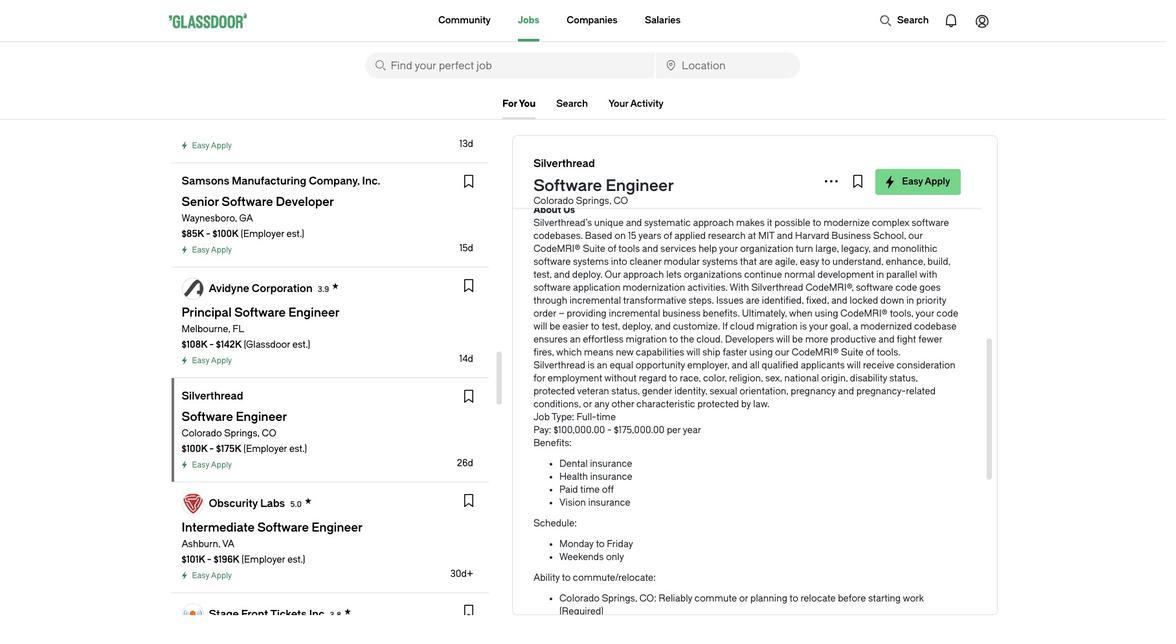 Task type: locate. For each thing, give the bounding box(es) containing it.
1 vertical spatial are
[[746, 295, 760, 306]]

0 horizontal spatial search
[[556, 98, 588, 109]]

1 horizontal spatial related
[[906, 386, 936, 397]]

issues
[[716, 295, 744, 306]]

pregnancy-
[[856, 386, 906, 397]]

to inside "colorado springs, co: reliably commute or planning to relocate before starting work (required)"
[[790, 593, 798, 604]]

incremental down application
[[570, 295, 621, 306]]

ga
[[239, 213, 253, 224]]

in
[[693, 184, 701, 195], [876, 269, 884, 280], [906, 295, 914, 306]]

suite down productive
[[841, 347, 864, 358]]

avidyne corporation
[[209, 282, 313, 294]]

14d
[[459, 354, 473, 365]]

1 horizontal spatial co
[[614, 196, 628, 207]]

ship
[[703, 347, 720, 358]]

to inside monday to friday weekends only
[[596, 539, 605, 550]]

$108k
[[182, 339, 207, 350]]

status,
[[889, 373, 918, 384], [611, 386, 640, 397]]

lets
[[666, 269, 682, 280]]

be up the ensures
[[550, 321, 560, 332]]

springs, inside "colorado springs, co: reliably commute or planning to relocate before starting work (required)"
[[602, 593, 637, 604]]

about us silverthread's unique and systematic approach makes it possible to modernize complex software codebases. based on 15 years of applied research at mit and harvard business school, our codemri® suite of tools and services help your organization turn large, legacy, and monolithic software systems into cleaner modular systems that are agile, easy to understand, enhance, build, test, and deploy. our approach lets organizations continue normal development in parallel with software application modernization activities. with silverthread codemri®, software code goes through incremental transformative steps. issues are identified, fixed, and locked down in priority order – providing incremental business benefits. ultimately, when using codemri® tools, your code will be easier to test, deploy, and customize. if cloud migration is your goal, a modernized codebase ensures an effortless migration to the cloud. developers will be more productive and fight fewer fires, which means new capabilities will ship faster using our codemri® suite of tools. silverthread is an equal opportunity employer, and all qualified applicants will receive consideration for employment without regard to race, color, religion, sex, national origin, disability status, protected veteran status, gender identity, sexual orientation, pregnancy and pregnancy-related conditions, or any other characteristic protected by law. job type: full-time pay: $100,000.00 - $175,000.00 per year benefits:
[[533, 205, 958, 449]]

a
[[798, 184, 803, 195], [853, 321, 858, 332]]

legacy,
[[841, 243, 871, 254]]

1 horizontal spatial be
[[792, 334, 803, 345]]

transformative
[[623, 295, 686, 306]]

an down means
[[597, 360, 608, 371]]

are
[[759, 256, 773, 267], [746, 295, 760, 306]]

time left the off
[[580, 484, 600, 495]]

1 horizontal spatial using
[[815, 308, 838, 319]]

0 vertical spatial a
[[798, 184, 803, 195]]

Search location field
[[656, 52, 800, 78]]

0 vertical spatial related
[[805, 184, 835, 195]]

- right $85k
[[206, 229, 210, 240]]

apply
[[211, 141, 232, 150], [925, 176, 950, 187], [211, 245, 232, 254], [211, 356, 232, 365], [211, 460, 232, 469], [211, 571, 232, 580]]

an down easier
[[570, 334, 581, 345]]

1 vertical spatial in
[[876, 269, 884, 280]]

1 vertical spatial approach
[[623, 269, 664, 280]]

are down organization
[[759, 256, 773, 267]]

1 horizontal spatial search
[[897, 15, 929, 26]]

employer,
[[687, 360, 729, 371]]

easy for ashburn, va $101k - $196k (employer est.)
[[192, 571, 209, 580]]

in up tools,
[[906, 295, 914, 306]]

melbourne, fl $108k - $142k (glassdoor est.)
[[182, 324, 310, 350]]

dental insurance health insurance paid time off vision insurance
[[559, 458, 632, 508]]

unique
[[594, 218, 624, 229]]

0 horizontal spatial of
[[608, 243, 616, 254]]

1 horizontal spatial approach
[[693, 218, 734, 229]]

of down systematic on the top right
[[664, 231, 672, 242]]

0 vertical spatial incremental
[[570, 295, 621, 306]]

is down means
[[588, 360, 595, 371]]

1 vertical spatial be
[[792, 334, 803, 345]]

approach up research
[[693, 218, 734, 229]]

colorado for colorado springs, co $100k - $175k (employer est.)
[[182, 428, 222, 439]]

to left relocate
[[790, 593, 798, 604]]

field
[[879, 184, 897, 195]]

or inside "colorado springs, co: reliably commute or planning to relocate before starting work (required)"
[[739, 593, 748, 604]]

1 vertical spatial (employer
[[243, 444, 287, 455]]

0 vertical spatial co
[[614, 196, 628, 207]]

springs, down the commute/relocate:
[[602, 593, 637, 604]]

0 horizontal spatial protected
[[533, 386, 575, 397]]

systems up deploy.
[[573, 256, 609, 267]]

- inside ashburn, va $101k - $196k (employer est.)
[[207, 554, 211, 565]]

cleaner
[[630, 256, 662, 267]]

0 horizontal spatial co
[[262, 428, 276, 439]]

est.) down samsons manufacturing company, inc.
[[287, 229, 304, 240]]

easy apply
[[192, 141, 232, 150], [902, 176, 950, 187], [192, 245, 232, 254], [192, 356, 232, 365], [192, 460, 232, 469], [192, 571, 232, 580]]

1 horizontal spatial test,
[[602, 321, 620, 332]]

to up effortless
[[591, 321, 600, 332]]

1 horizontal spatial $100k
[[213, 229, 239, 240]]

and left deploy.
[[554, 269, 570, 280]]

0 vertical spatial search
[[897, 15, 929, 26]]

your down research
[[719, 243, 738, 254]]

easy down the $101k
[[192, 571, 209, 580]]

your up "more"
[[809, 321, 828, 332]]

0 horizontal spatial status,
[[611, 386, 640, 397]]

opportunity
[[636, 360, 685, 371]]

in right 'degree' in the right of the page
[[693, 184, 701, 195]]

2 vertical spatial codemri®
[[792, 347, 839, 358]]

a right science
[[798, 184, 803, 195]]

0 horizontal spatial none field
[[365, 52, 655, 78]]

engineer
[[606, 177, 674, 195]]

apply right field
[[925, 176, 950, 187]]

protected down sexual
[[697, 399, 739, 410]]

2 vertical spatial (employer
[[242, 554, 285, 565]]

of up into
[[608, 243, 616, 254]]

migration down deploy,
[[626, 334, 667, 345]]

est.) inside ashburn, va $101k - $196k (employer est.)
[[287, 554, 305, 565]]

company,
[[309, 175, 360, 187]]

0 vertical spatial $100k
[[213, 229, 239, 240]]

- down melbourne,
[[209, 339, 214, 350]]

tickets
[[270, 608, 307, 620]]

0 vertical spatial codemri®
[[533, 243, 581, 254]]

0 horizontal spatial be
[[550, 321, 560, 332]]

1 vertical spatial a
[[853, 321, 858, 332]]

front
[[241, 608, 268, 620]]

parallel
[[886, 269, 917, 280]]

0 vertical spatial in
[[693, 184, 701, 195]]

search link
[[556, 98, 588, 109]]

springs, inside software engineer colorado springs, co
[[576, 196, 611, 207]]

with
[[919, 269, 937, 280]]

for
[[503, 98, 517, 109]]

est.) inside melbourne, fl $108k - $142k (glassdoor est.)
[[293, 339, 310, 350]]

all
[[750, 360, 760, 371]]

1 systems from the left
[[573, 256, 609, 267]]

new
[[616, 347, 634, 358]]

0 horizontal spatial related
[[805, 184, 835, 195]]

and down origin,
[[838, 386, 854, 397]]

1 horizontal spatial protected
[[697, 399, 739, 410]]

or left planning
[[739, 593, 748, 604]]

2 vertical spatial of
[[866, 347, 875, 358]]

0 vertical spatial time
[[596, 412, 616, 423]]

colorado inside "colorado springs, co: reliably commute or planning to relocate before starting work (required)"
[[559, 593, 600, 604]]

None field
[[365, 52, 655, 78], [656, 52, 800, 78]]

codemri® down locked
[[841, 308, 888, 319]]

systems up "organizations"
[[702, 256, 738, 267]]

colorado down software
[[533, 196, 574, 207]]

easy apply down $196k
[[192, 571, 232, 580]]

weekends
[[559, 552, 604, 563]]

co inside colorado springs, co $100k - $175k (employer est.)
[[262, 428, 276, 439]]

1 horizontal spatial systems
[[702, 256, 738, 267]]

type:
[[552, 412, 574, 423]]

easy apply for colorado springs, co $100k - $175k (employer est.)
[[192, 460, 232, 469]]

0 vertical spatial test,
[[533, 269, 552, 280]]

in left parallel
[[876, 269, 884, 280]]

priority
[[916, 295, 946, 306]]

1 vertical spatial using
[[749, 347, 773, 358]]

obscurity
[[209, 497, 258, 509]]

pay:
[[533, 425, 551, 436]]

0 vertical spatial migration
[[756, 321, 798, 332]]

avidyne corporation logo image
[[182, 278, 203, 299]]

using up the all
[[749, 347, 773, 358]]

(employer for va
[[242, 554, 285, 565]]

30d+
[[450, 569, 473, 580]]

springs, for colorado springs, co $100k - $175k (employer est.)
[[224, 428, 260, 439]]

1 vertical spatial status,
[[611, 386, 640, 397]]

jobs
[[518, 15, 540, 26]]

ultimately,
[[742, 308, 787, 319]]

0 vertical spatial (employer
[[241, 229, 284, 240]]

1 vertical spatial related
[[906, 386, 936, 397]]

3.8
[[330, 610, 341, 619]]

(employer inside ashburn, va $101k - $196k (employer est.)
[[242, 554, 285, 565]]

melbourne,
[[182, 324, 230, 335]]

$100,000.00
[[554, 425, 605, 436]]

approach down cleaner
[[623, 269, 664, 280]]

0 horizontal spatial code
[[896, 282, 917, 293]]

$100k left $175k
[[182, 444, 207, 455]]

1 vertical spatial time
[[580, 484, 600, 495]]

apply down $196k
[[211, 571, 232, 580]]

est.) right (glassdoor
[[293, 339, 310, 350]]

and down business
[[655, 321, 671, 332]]

easy apply down $49k - $70k
[[192, 141, 232, 150]]

our up monolithic
[[908, 231, 923, 242]]

with
[[730, 282, 749, 293]]

stage front tickets inc
[[209, 608, 325, 620]]

0 vertical spatial our
[[908, 231, 923, 242]]

possible
[[775, 218, 811, 229]]

easy down $85k
[[192, 245, 209, 254]]

our up qualified
[[775, 347, 790, 358]]

protected up the conditions,
[[533, 386, 575, 397]]

1 vertical spatial suite
[[841, 347, 864, 358]]

mit
[[758, 231, 775, 242]]

- right the $101k
[[207, 554, 211, 565]]

incremental
[[570, 295, 621, 306], [609, 308, 660, 319]]

0 vertical spatial status,
[[889, 373, 918, 384]]

colorado inside software engineer colorado springs, co
[[533, 196, 574, 207]]

development
[[818, 269, 874, 280]]

easy
[[192, 141, 209, 150], [902, 176, 923, 187], [192, 245, 209, 254], [192, 356, 209, 365], [192, 460, 209, 469], [192, 571, 209, 580]]

easy apply down $175k
[[192, 460, 232, 469]]

0 vertical spatial an
[[570, 334, 581, 345]]

samsons manufacturing company, inc.
[[182, 175, 380, 187]]

$100k inside waynesboro, ga $85k - $100k (employer est.)
[[213, 229, 239, 240]]

0 horizontal spatial your
[[719, 243, 738, 254]]

15
[[628, 231, 636, 242]]

easy inside button
[[902, 176, 923, 187]]

1 vertical spatial colorado
[[182, 428, 222, 439]]

1 vertical spatial $100k
[[182, 444, 207, 455]]

0 horizontal spatial systems
[[573, 256, 609, 267]]

(employer right $175k
[[243, 444, 287, 455]]

0 vertical spatial springs,
[[576, 196, 611, 207]]

1 horizontal spatial your
[[809, 321, 828, 332]]

characteristic
[[637, 399, 695, 410]]

2 vertical spatial springs,
[[602, 593, 637, 604]]

easy apply button
[[876, 169, 961, 195]]

corporation
[[252, 282, 313, 294]]

springs, up $175k
[[224, 428, 260, 439]]

easy down $108k on the left of page
[[192, 356, 209, 365]]

0 horizontal spatial using
[[749, 347, 773, 358]]

2 none field from the left
[[656, 52, 800, 78]]

1 vertical spatial migration
[[626, 334, 667, 345]]

software
[[912, 218, 949, 229], [533, 256, 571, 267], [533, 282, 571, 293], [856, 282, 893, 293]]

using down fixed,
[[815, 308, 838, 319]]

springs, down bachelor's
[[576, 196, 611, 207]]

benefits:
[[533, 438, 572, 449]]

1 vertical spatial co
[[262, 428, 276, 439]]

and down possible
[[777, 231, 793, 242]]

0 horizontal spatial suite
[[583, 243, 605, 254]]

1 vertical spatial is
[[588, 360, 595, 371]]

0 horizontal spatial $100k
[[182, 444, 207, 455]]

1 vertical spatial codemri®
[[841, 308, 888, 319]]

0 vertical spatial using
[[815, 308, 838, 319]]

related inside "about us silverthread's unique and systematic approach makes it possible to modernize complex software codebases. based on 15 years of applied research at mit and harvard business school, our codemri® suite of tools and services help your organization turn large, legacy, and monolithic software systems into cleaner modular systems that are agile, easy to understand, enhance, build, test, and deploy. our approach lets organizations continue normal development in parallel with software application modernization activities. with silverthread codemri®, software code goes through incremental transformative steps. issues are identified, fixed, and locked down in priority order – providing incremental business benefits. ultimately, when using codemri® tools, your code will be easier to test, deploy, and customize. if cloud migration is your goal, a modernized codebase ensures an effortless migration to the cloud. developers will be more productive and fight fewer fires, which means new capabilities will ship faster using our codemri® suite of tools. silverthread is an equal opportunity employer, and all qualified applicants will receive consideration for employment without regard to race, color, religion, sex, national origin, disability status, protected veteran status, gender identity, sexual orientation, pregnancy and pregnancy-related conditions, or any other characteristic protected by law. job type: full-time pay: $100,000.00 - $175,000.00 per year benefits:"
[[906, 386, 936, 397]]

- left $175k
[[210, 444, 214, 455]]

est.) up the 5.0 at the left bottom of page
[[289, 444, 307, 455]]

1 vertical spatial an
[[597, 360, 608, 371]]

tools
[[619, 243, 640, 254]]

to left "friday" at the right of the page
[[596, 539, 605, 550]]

are up ultimately,
[[746, 295, 760, 306]]

commute/relocate:
[[573, 572, 656, 583]]

1 horizontal spatial a
[[853, 321, 858, 332]]

est.) inside waynesboro, ga $85k - $100k (employer est.)
[[287, 229, 304, 240]]

systems
[[573, 256, 609, 267], [702, 256, 738, 267]]

research
[[708, 231, 746, 242]]

0 horizontal spatial in
[[693, 184, 701, 195]]

0 vertical spatial code
[[896, 282, 917, 293]]

est.) up tickets
[[287, 554, 305, 565]]

code
[[896, 282, 917, 293], [937, 308, 958, 319]]

colorado inside colorado springs, co $100k - $175k (employer est.)
[[182, 428, 222, 439]]

applicants
[[801, 360, 845, 371]]

status, up pregnancy- on the bottom of page
[[889, 373, 918, 384]]

your activity
[[609, 98, 664, 109]]

understand,
[[833, 256, 884, 267]]

or right science
[[787, 184, 796, 195]]

or left the graduate
[[607, 184, 616, 195]]

colorado up $175k
[[182, 428, 222, 439]]

labs
[[260, 497, 285, 509]]

systematic
[[644, 218, 691, 229]]

status, up the other
[[611, 386, 640, 397]]

2 horizontal spatial codemri®
[[841, 308, 888, 319]]

easy up obscurity labs logo
[[192, 460, 209, 469]]

is down when
[[800, 321, 807, 332]]

0 vertical spatial protected
[[533, 386, 575, 397]]

search
[[897, 15, 929, 26], [556, 98, 588, 109]]

(employer inside colorado springs, co $100k - $175k (employer est.)
[[243, 444, 287, 455]]

code down parallel
[[896, 282, 917, 293]]

apply inside button
[[925, 176, 950, 187]]

1 none field from the left
[[365, 52, 655, 78]]

2 horizontal spatial your
[[916, 308, 934, 319]]

easy apply down $85k
[[192, 245, 232, 254]]

2 vertical spatial colorado
[[559, 593, 600, 604]]

community
[[438, 15, 491, 26]]

suite down the based
[[583, 243, 605, 254]]

$142k
[[216, 339, 242, 350]]

to up the harvard on the top of the page
[[813, 218, 821, 229]]

1 horizontal spatial none field
[[656, 52, 800, 78]]

0 vertical spatial are
[[759, 256, 773, 267]]

your down priority
[[916, 308, 934, 319]]

apply down $175k
[[211, 460, 232, 469]]

services
[[661, 243, 696, 254]]

incremental up deploy,
[[609, 308, 660, 319]]

software down codebases.
[[533, 256, 571, 267]]

apply for colorado springs, co $100k - $175k (employer est.)
[[211, 460, 232, 469]]

related
[[805, 184, 835, 195], [906, 386, 936, 397]]

springs, inside colorado springs, co $100k - $175k (employer est.)
[[224, 428, 260, 439]]

0 horizontal spatial codemri®
[[533, 243, 581, 254]]

2 horizontal spatial in
[[906, 295, 914, 306]]

$100k down waynesboro,
[[213, 229, 239, 240]]

1 vertical spatial protected
[[697, 399, 739, 410]]

approach
[[693, 218, 734, 229], [623, 269, 664, 280]]

5.0
[[290, 500, 302, 509]]

- down any
[[607, 425, 612, 436]]

(employer right $196k
[[242, 554, 285, 565]]

1 horizontal spatial status,
[[889, 373, 918, 384]]

silverthread up software
[[533, 157, 595, 170]]

0 vertical spatial your
[[719, 243, 738, 254]]

test, up effortless
[[602, 321, 620, 332]]

0 vertical spatial of
[[664, 231, 672, 242]]

will up disability
[[847, 360, 861, 371]]

springs, for colorado springs, co: reliably commute or planning to relocate before starting work (required)
[[602, 593, 637, 604]]

(employer inside waynesboro, ga $85k - $100k (employer est.)
[[241, 229, 284, 240]]

will down order
[[533, 321, 547, 332]]

science
[[749, 184, 785, 195]]

apply down "$142k"
[[211, 356, 232, 365]]

be left "more"
[[792, 334, 803, 345]]

health
[[559, 471, 588, 482]]

easy apply right field
[[902, 176, 950, 187]]

1 horizontal spatial code
[[937, 308, 958, 319]]

monolithic
[[891, 243, 937, 254]]

obscurity labs logo image
[[182, 493, 203, 514]]

a up productive
[[853, 321, 858, 332]]



Task type: describe. For each thing, give the bounding box(es) containing it.
fl
[[233, 324, 244, 335]]

(employer for ga
[[241, 229, 284, 240]]

to left the
[[669, 334, 678, 345]]

starting
[[868, 593, 901, 604]]

$100k inside colorado springs, co $100k - $175k (employer est.)
[[182, 444, 207, 455]]

easy down $49k - $70k
[[192, 141, 209, 150]]

2 vertical spatial insurance
[[588, 497, 631, 508]]

$196k
[[214, 554, 239, 565]]

apply for waynesboro, ga $85k - $100k (employer est.)
[[211, 245, 232, 254]]

or inside "about us silverthread's unique and systematic approach makes it possible to modernize complex software codebases. based on 15 years of applied research at mit and harvard business school, our codemri® suite of tools and services help your organization turn large, legacy, and monolithic software systems into cleaner modular systems that are agile, easy to understand, enhance, build, test, and deploy. our approach lets organizations continue normal development in parallel with software application modernization activities. with silverthread codemri®, software code goes through incremental transformative steps. issues are identified, fixed, and locked down in priority order – providing incremental business benefits. ultimately, when using codemri® tools, your code will be easier to test, deploy, and customize. if cloud migration is your goal, a modernized codebase ensures an effortless migration to the cloud. developers will be more productive and fight fewer fires, which means new capabilities will ship faster using our codemri® suite of tools. silverthread is an equal opportunity employer, and all qualified applicants will receive consideration for employment without regard to race, color, religion, sex, national origin, disability status, protected veteran status, gender identity, sexual orientation, pregnancy and pregnancy-related conditions, or any other characteristic protected by law. job type: full-time pay: $100,000.00 - $175,000.00 per year benefits:"
[[583, 399, 592, 410]]

qualified
[[762, 360, 799, 371]]

continue
[[744, 269, 782, 280]]

search button
[[873, 8, 935, 34]]

deploy.
[[572, 269, 603, 280]]

you
[[519, 98, 536, 109]]

- inside colorado springs, co $100k - $175k (employer est.)
[[210, 444, 214, 455]]

inc
[[309, 608, 325, 620]]

for you link
[[503, 98, 536, 120]]

identity,
[[675, 386, 707, 397]]

paid
[[559, 484, 578, 495]]

software up locked
[[856, 282, 893, 293]]

without
[[604, 373, 637, 384]]

order
[[533, 308, 556, 319]]

software engineer colorado springs, co
[[533, 177, 674, 207]]

codemri®,
[[806, 282, 854, 293]]

none field search location
[[656, 52, 800, 78]]

software up monolithic
[[912, 218, 949, 229]]

bachelor's or graduate degree in computer science or a related technical field
[[559, 184, 897, 195]]

est.) for waynesboro, ga $85k - $100k (employer est.)
[[287, 229, 304, 240]]

will up qualified
[[776, 334, 790, 345]]

avidyne
[[209, 282, 249, 294]]

- left $70k
[[206, 124, 211, 135]]

modernize
[[824, 218, 870, 229]]

- inside "about us silverthread's unique and systematic approach makes it possible to modernize complex software codebases. based on 15 years of applied research at mit and harvard business school, our codemri® suite of tools and services help your organization turn large, legacy, and monolithic software systems into cleaner modular systems that are agile, easy to understand, enhance, build, test, and deploy. our approach lets organizations continue normal development in parallel with software application modernization activities. with silverthread codemri®, software code goes through incremental transformative steps. issues are identified, fixed, and locked down in priority order – providing incremental business benefits. ultimately, when using codemri® tools, your code will be easier to test, deploy, and customize. if cloud migration is your goal, a modernized codebase ensures an effortless migration to the cloud. developers will be more productive and fight fewer fires, which means new capabilities will ship faster using our codemri® suite of tools. silverthread is an equal opportunity employer, and all qualified applicants will receive consideration for employment without regard to race, color, religion, sex, national origin, disability status, protected veteran status, gender identity, sexual orientation, pregnancy and pregnancy-related conditions, or any other characteristic protected by law. job type: full-time pay: $100,000.00 - $175,000.00 per year benefits:"
[[607, 425, 612, 436]]

subversion,
[[646, 130, 697, 141]]

git,
[[629, 130, 644, 141]]

easy apply inside button
[[902, 176, 950, 187]]

business
[[663, 308, 701, 319]]

silverthread down "$142k"
[[182, 390, 243, 402]]

tools,
[[890, 308, 914, 319]]

0 horizontal spatial an
[[570, 334, 581, 345]]

co inside software engineer colorado springs, co
[[614, 196, 628, 207]]

on
[[615, 231, 626, 242]]

time inside dental insurance health insurance paid time off vision insurance
[[580, 484, 600, 495]]

est.) for melbourne, fl $108k - $142k (glassdoor est.)
[[293, 339, 310, 350]]

3.9
[[318, 285, 329, 294]]

for
[[533, 373, 545, 384]]

0 vertical spatial insurance
[[590, 458, 632, 469]]

to down large,
[[822, 256, 830, 267]]

2 vertical spatial in
[[906, 295, 914, 306]]

ashburn, va $101k - $196k (employer est.)
[[182, 539, 305, 565]]

steps.
[[689, 295, 714, 306]]

and down 'faster' at the bottom of page
[[732, 360, 748, 371]]

1 horizontal spatial suite
[[841, 347, 864, 358]]

manufacturing
[[232, 175, 306, 187]]

and down school,
[[873, 243, 889, 254]]

and down modernized
[[879, 334, 895, 345]]

makes
[[736, 218, 765, 229]]

employment
[[548, 373, 602, 384]]

est.) inside colorado springs, co $100k - $175k (employer est.)
[[289, 444, 307, 455]]

goal,
[[830, 321, 851, 332]]

salaries
[[645, 15, 681, 26]]

and down 'codemri®,'
[[831, 295, 847, 306]]

easy for waynesboro, ga $85k - $100k (employer est.)
[[192, 245, 209, 254]]

before
[[838, 593, 866, 604]]

1 horizontal spatial an
[[597, 360, 608, 371]]

2 systems from the left
[[702, 256, 738, 267]]

work
[[903, 593, 924, 604]]

1 vertical spatial test,
[[602, 321, 620, 332]]

1 vertical spatial search
[[556, 98, 588, 109]]

easy apply for melbourne, fl $108k - $142k (glassdoor est.)
[[192, 356, 232, 365]]

equal
[[610, 360, 633, 371]]

dental
[[559, 458, 588, 469]]

easy apply for ashburn, va $101k - $196k (employer est.)
[[192, 571, 232, 580]]

benefits.
[[703, 308, 740, 319]]

productive
[[831, 334, 876, 345]]

search inside button
[[897, 15, 929, 26]]

about
[[533, 205, 561, 216]]

0 vertical spatial suite
[[583, 243, 605, 254]]

easier
[[563, 321, 589, 332]]

waynesboro, ga $85k - $100k (employer est.)
[[182, 213, 304, 240]]

race,
[[680, 373, 701, 384]]

national
[[785, 373, 819, 384]]

1 horizontal spatial in
[[876, 269, 884, 280]]

commute
[[695, 593, 737, 604]]

a inside "about us silverthread's unique and systematic approach makes it possible to modernize complex software codebases. based on 15 years of applied research at mit and harvard business school, our codemri® suite of tools and services help your organization turn large, legacy, and monolithic software systems into cleaner modular systems that are agile, easy to understand, enhance, build, test, and deploy. our approach lets organizations continue normal development in parallel with software application modernization activities. with silverthread codemri®, software code goes through incremental transformative steps. issues are identified, fixed, and locked down in priority order – providing incremental business benefits. ultimately, when using codemri® tools, your code will be easier to test, deploy, and customize. if cloud migration is your goal, a modernized codebase ensures an effortless migration to the cloud. developers will be more productive and fight fewer fires, which means new capabilities will ship faster using our codemri® suite of tools. silverthread is an equal opportunity employer, and all qualified applicants will receive consideration for employment without regard to race, color, religion, sex, national origin, disability status, protected veteran status, gender identity, sexual orientation, pregnancy and pregnancy-related conditions, or any other characteristic protected by law. job type: full-time pay: $100,000.00 - $175,000.00 per year benefits:"
[[853, 321, 858, 332]]

easy for colorado springs, co $100k - $175k (employer est.)
[[192, 460, 209, 469]]

help
[[699, 243, 717, 254]]

developers
[[725, 334, 774, 345]]

0 vertical spatial is
[[800, 321, 807, 332]]

colorado for colorado springs, co: reliably commute or planning to relocate before starting work (required)
[[559, 593, 600, 604]]

stage front tickets inc logo image
[[182, 604, 203, 625]]

easy for melbourne, fl $108k - $142k (glassdoor est.)
[[192, 356, 209, 365]]

monday to friday weekends only
[[559, 539, 633, 563]]

cloud.
[[696, 334, 723, 345]]

the
[[680, 334, 694, 345]]

1 vertical spatial of
[[608, 243, 616, 254]]

0 horizontal spatial test,
[[533, 269, 552, 280]]

religion,
[[729, 373, 763, 384]]

technical
[[837, 184, 877, 195]]

monday
[[559, 539, 594, 550]]

colorado springs, co: reliably commute or planning to relocate before starting work (required)
[[559, 593, 924, 617]]

silverthread down which
[[533, 360, 585, 371]]

1 horizontal spatial codemri®
[[792, 347, 839, 358]]

community link
[[438, 0, 491, 41]]

origin,
[[821, 373, 848, 384]]

$175,000.00
[[614, 425, 665, 436]]

your
[[609, 98, 629, 109]]

agile,
[[775, 256, 798, 267]]

apply for melbourne, fl $108k - $142k (glassdoor est.)
[[211, 356, 232, 365]]

veteran
[[577, 386, 609, 397]]

0 horizontal spatial our
[[775, 347, 790, 358]]

organizations
[[684, 269, 742, 280]]

1 vertical spatial insurance
[[590, 471, 632, 482]]

1 vertical spatial code
[[937, 308, 958, 319]]

providing
[[567, 308, 607, 319]]

est.) for ashburn, va $101k - $196k (employer est.)
[[287, 554, 305, 565]]

none field search keyword
[[365, 52, 655, 78]]

apply for ashburn, va $101k - $196k (employer est.)
[[211, 571, 232, 580]]

receive
[[863, 360, 894, 371]]

and up "15"
[[626, 218, 642, 229]]

job
[[533, 412, 550, 423]]

companies
[[567, 15, 618, 26]]

- inside waynesboro, ga $85k - $100k (employer est.)
[[206, 229, 210, 240]]

to left race, in the right of the page
[[669, 373, 678, 384]]

fight
[[897, 334, 916, 345]]

will down the
[[686, 347, 700, 358]]

Search keyword field
[[365, 52, 655, 78]]

0 horizontal spatial a
[[798, 184, 803, 195]]

samsons
[[182, 175, 229, 187]]

to right ability
[[562, 572, 571, 583]]

your activity link
[[609, 98, 664, 109]]

0 vertical spatial be
[[550, 321, 560, 332]]

1 horizontal spatial of
[[664, 231, 672, 242]]

0 horizontal spatial is
[[588, 360, 595, 371]]

friday
[[607, 539, 633, 550]]

silverthread up 'identified,'
[[751, 282, 803, 293]]

0 horizontal spatial approach
[[623, 269, 664, 280]]

apply down $70k
[[211, 141, 232, 150]]

software up through
[[533, 282, 571, 293]]

and down years
[[642, 243, 658, 254]]

0 vertical spatial approach
[[693, 218, 734, 229]]

etc.
[[699, 130, 715, 141]]

easy apply for waynesboro, ga $85k - $100k (employer est.)
[[192, 245, 232, 254]]

2 horizontal spatial of
[[866, 347, 875, 358]]

modular
[[664, 256, 700, 267]]

colorado springs, co $100k - $175k (employer est.)
[[182, 428, 307, 455]]

2 vertical spatial your
[[809, 321, 828, 332]]

graduate
[[619, 184, 659, 195]]

that
[[740, 256, 757, 267]]

software
[[533, 177, 602, 195]]

off
[[602, 484, 614, 495]]

any
[[594, 399, 609, 410]]

codebases.
[[533, 231, 583, 242]]

time inside "about us silverthread's unique and systematic approach makes it possible to modernize complex software codebases. based on 15 years of applied research at mit and harvard business school, our codemri® suite of tools and services help your organization turn large, legacy, and monolithic software systems into cleaner modular systems that are agile, easy to understand, enhance, build, test, and deploy. our approach lets organizations continue normal development in parallel with software application modernization activities. with silverthread codemri®, software code goes through incremental transformative steps. issues are identified, fixed, and locked down in priority order – providing incremental business benefits. ultimately, when using codemri® tools, your code will be easier to test, deploy, and customize. if cloud migration is your goal, a modernized codebase ensures an effortless migration to the cloud. developers will be more productive and fight fewer fires, which means new capabilities will ship faster using our codemri® suite of tools. silverthread is an equal opportunity employer, and all qualified applicants will receive consideration for employment without regard to race, color, religion, sex, national origin, disability status, protected veteran status, gender identity, sexual orientation, pregnancy and pregnancy-related conditions, or any other characteristic protected by law. job type: full-time pay: $100,000.00 - $175,000.00 per year benefits:"
[[596, 412, 616, 423]]

education
[[533, 163, 580, 174]]

complex
[[872, 218, 909, 229]]

1 vertical spatial incremental
[[609, 308, 660, 319]]

reliably
[[659, 593, 692, 604]]

more
[[805, 334, 828, 345]]

enhance,
[[886, 256, 925, 267]]

planning
[[750, 593, 787, 604]]

inc.
[[362, 175, 380, 187]]

- inside melbourne, fl $108k - $142k (glassdoor est.)
[[209, 339, 214, 350]]

ashburn,
[[182, 539, 220, 550]]

activity
[[630, 98, 664, 109]]

0 horizontal spatial migration
[[626, 334, 667, 345]]

school,
[[873, 231, 906, 242]]



Task type: vqa. For each thing, say whether or not it's contained in the screenshot.
springs,
yes



